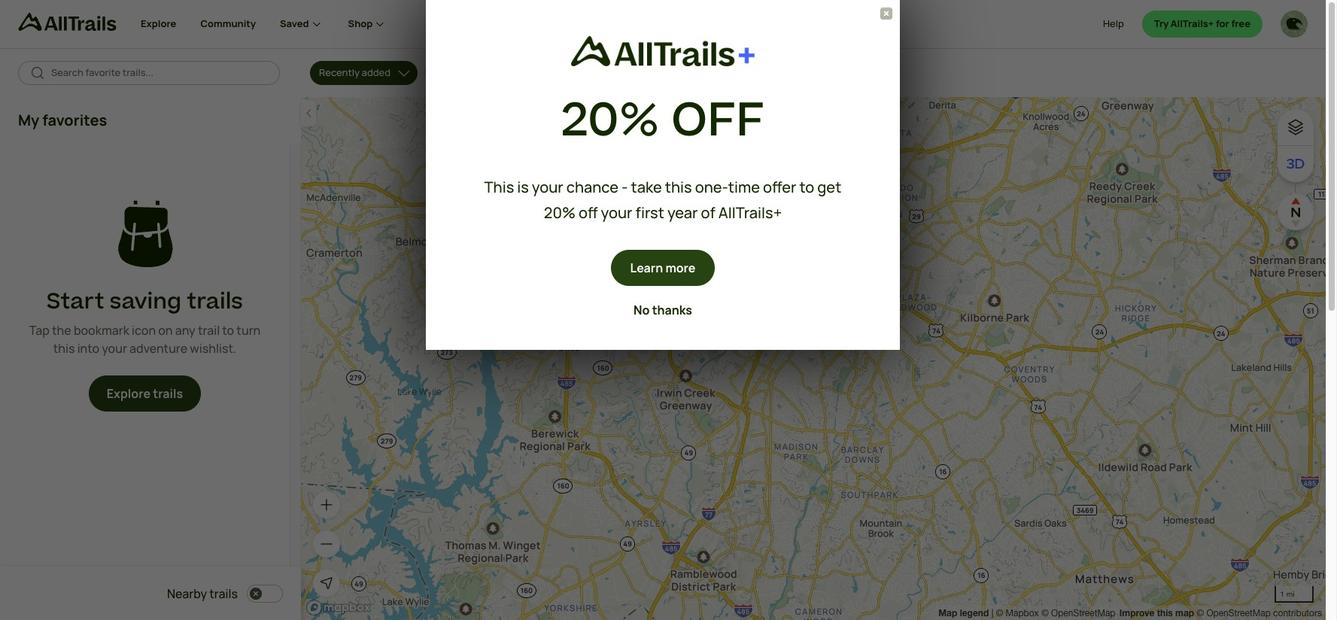 Task type: locate. For each thing, give the bounding box(es) containing it.
0 horizontal spatial your
[[102, 341, 127, 357]]

0 vertical spatial to
[[800, 177, 815, 197]]

this
[[665, 177, 692, 197], [53, 341, 75, 357], [1158, 608, 1173, 619]]

2 openstreetmap from the left
[[1207, 608, 1271, 619]]

trails down adventure
[[153, 386, 183, 402]]

free
[[1232, 17, 1251, 30]]

improve
[[1120, 608, 1155, 619]]

map legend link
[[939, 608, 992, 619]]

0 horizontal spatial this
[[53, 341, 75, 357]]

trails for explore trails
[[153, 386, 183, 402]]

tap
[[29, 323, 50, 339]]

map
[[1176, 608, 1195, 619]]

1 vertical spatial to
[[222, 323, 234, 339]]

trails inside button
[[153, 386, 183, 402]]

your
[[532, 177, 564, 197], [601, 203, 633, 223], [102, 341, 127, 357]]

1 horizontal spatial this
[[665, 177, 692, 197]]

off
[[579, 203, 598, 223]]

trails inside start saving trails tap the bookmark icon on any trail to turn this into your adventure wishlist.
[[187, 286, 243, 318]]

-
[[622, 177, 628, 197]]

this inside start saving trails tap the bookmark icon on any trail to turn this into your adventure wishlist.
[[53, 341, 75, 357]]

20%
[[561, 87, 660, 154], [544, 203, 576, 223]]

your right is
[[532, 177, 564, 197]]

1 horizontal spatial openstreetmap
[[1207, 608, 1271, 619]]

explore inside button
[[107, 386, 151, 402]]

this left map
[[1158, 608, 1173, 619]]

community
[[201, 17, 256, 30]]

saved link
[[280, 0, 324, 48]]

alltrails+ left for
[[1171, 17, 1215, 30]]

alltrails image
[[18, 13, 117, 31]]

thanks
[[652, 302, 693, 318]]

trails right nearby
[[209, 586, 238, 602]]

explore link
[[141, 0, 176, 48]]

openstreetmap right map
[[1207, 608, 1271, 619]]

20% down 'length'
[[561, 87, 660, 154]]

learn more
[[631, 260, 696, 276]]

trails up trail
[[187, 286, 243, 318]]

shop button
[[348, 0, 388, 48]]

learn more link
[[611, 250, 716, 286]]

explore down adventure
[[107, 386, 151, 402]]

trails
[[187, 286, 243, 318], [153, 386, 183, 402], [209, 586, 238, 602]]

© right |
[[997, 608, 1004, 619]]

2 horizontal spatial your
[[601, 203, 633, 223]]

length
[[594, 66, 626, 79]]

20% left off
[[544, 203, 576, 223]]

this down the the
[[53, 341, 75, 357]]

recently added
[[319, 66, 391, 79]]

alltrails+
[[1171, 17, 1215, 30], [719, 203, 782, 223]]

1 vertical spatial 20%
[[544, 203, 576, 223]]

0 vertical spatial this
[[665, 177, 692, 197]]

2 vertical spatial your
[[102, 341, 127, 357]]

your inside start saving trails tap the bookmark icon on any trail to turn this into your adventure wishlist.
[[102, 341, 127, 357]]

adventure
[[130, 341, 188, 357]]

explore trails button
[[89, 376, 201, 412]]

to right trail
[[222, 323, 234, 339]]

community link
[[201, 0, 256, 48]]

0 vertical spatial trails
[[187, 286, 243, 318]]

openstreetmap left improve
[[1052, 608, 1116, 619]]

get
[[818, 177, 842, 197]]

mapbox
[[1006, 608, 1040, 619]]

try alltrails+ for free
[[1155, 17, 1251, 30]]

on
[[158, 323, 173, 339]]

20% inside this is your chance - take this one-time offer to get 20% off your first year of alltrails+
[[544, 203, 576, 223]]

this
[[485, 177, 514, 197]]

trail
[[198, 323, 220, 339]]

added
[[362, 66, 391, 79]]

1 horizontal spatial to
[[800, 177, 815, 197]]

more filters
[[757, 66, 809, 79]]

1 vertical spatial trails
[[153, 386, 183, 402]]

2 vertical spatial trails
[[209, 586, 238, 602]]

more
[[666, 260, 696, 276]]

1 horizontal spatial ©
[[1042, 608, 1049, 619]]

to left get
[[800, 177, 815, 197]]

2 horizontal spatial ©
[[1197, 608, 1205, 619]]

1 vertical spatial this
[[53, 341, 75, 357]]

0 horizontal spatial openstreetmap
[[1052, 608, 1116, 619]]

dialog
[[0, 0, 1338, 620]]

try
[[1155, 17, 1169, 30]]

openstreetmap
[[1052, 608, 1116, 619], [1207, 608, 1271, 619]]

reset north and pitch image
[[1281, 197, 1311, 227]]

1 horizontal spatial alltrails+
[[1171, 17, 1215, 30]]

to inside start saving trails tap the bookmark icon on any trail to turn this into your adventure wishlist.
[[222, 323, 234, 339]]

map region
[[301, 97, 1327, 620]]

suitability
[[668, 66, 715, 79]]

to inside this is your chance - take this one-time offer to get 20% off your first year of alltrails+
[[800, 177, 815, 197]]

©
[[997, 608, 1004, 619], [1042, 608, 1049, 619], [1197, 608, 1205, 619]]

© right map
[[1197, 608, 1205, 619]]

close this dialog image
[[1286, 557, 1301, 572]]

0 horizontal spatial to
[[222, 323, 234, 339]]

alltrails+ down time
[[719, 203, 782, 223]]

© openstreetmap contributors link
[[1197, 608, 1323, 619]]

nearby trails
[[167, 586, 238, 602]]

explore
[[141, 17, 176, 30], [107, 386, 151, 402]]

your down bookmark
[[102, 341, 127, 357]]

to for your
[[800, 177, 815, 197]]

explore up search favorite trails... field
[[141, 17, 176, 30]]

icon
[[132, 323, 156, 339]]

© mapbox link
[[997, 608, 1040, 619]]

© right mapbox
[[1042, 608, 1049, 619]]

this up year
[[665, 177, 692, 197]]

your down the -
[[601, 203, 633, 223]]

bookmark
[[74, 323, 129, 339]]

1 vertical spatial your
[[601, 203, 633, 223]]

1 vertical spatial alltrails+
[[719, 203, 782, 223]]

improve this map link
[[1120, 608, 1195, 619]]

0 horizontal spatial alltrails+
[[719, 203, 782, 223]]

try alltrails+ for free link
[[1143, 11, 1263, 38]]

1 horizontal spatial your
[[532, 177, 564, 197]]

0 vertical spatial your
[[532, 177, 564, 197]]

0 vertical spatial explore
[[141, 17, 176, 30]]

to
[[800, 177, 815, 197], [222, 323, 234, 339]]

0 horizontal spatial ©
[[997, 608, 1004, 619]]

of
[[701, 203, 716, 223]]

0 vertical spatial alltrails+
[[1171, 17, 1215, 30]]

list
[[939, 606, 1323, 620]]

2 vertical spatial this
[[1158, 608, 1173, 619]]

this inside this is your chance - take this one-time offer to get 20% off your first year of alltrails+
[[665, 177, 692, 197]]

time
[[729, 177, 760, 197]]

Search favorite trails... field
[[51, 66, 268, 80]]

1 vertical spatial explore
[[107, 386, 151, 402]]

more filters button
[[748, 61, 836, 85]]



Task type: describe. For each thing, give the bounding box(es) containing it.
explore for explore
[[141, 17, 176, 30]]

help
[[1104, 17, 1125, 30]]

learn
[[631, 260, 663, 276]]

no
[[634, 302, 650, 318]]

2 © from the left
[[1042, 608, 1049, 619]]

start saving trails tap the bookmark icon on any trail to turn this into your adventure wishlist.
[[29, 286, 261, 357]]

help link
[[1104, 11, 1125, 38]]

is
[[517, 177, 529, 197]]

recently added button
[[310, 61, 418, 85]]

into
[[77, 341, 99, 357]]

alltrails link
[[18, 13, 141, 38]]

saving
[[110, 286, 182, 318]]

3 © from the left
[[1197, 608, 1205, 619]]

no thanks button
[[614, 292, 712, 328]]

filters
[[782, 66, 809, 79]]

map
[[939, 608, 958, 619]]

length button
[[585, 61, 653, 85]]

1 openstreetmap from the left
[[1052, 608, 1116, 619]]

the
[[52, 323, 71, 339]]

any
[[175, 323, 196, 339]]

your for your
[[601, 203, 633, 223]]

explore for explore trails
[[107, 386, 151, 402]]

© openstreetmap link
[[1042, 608, 1116, 619]]

list containing map legend
[[939, 606, 1323, 620]]

20% off
[[561, 87, 765, 154]]

take
[[631, 177, 662, 197]]

1 © from the left
[[997, 608, 1004, 619]]

explore trails
[[107, 386, 183, 402]]

this is your chance - take this one-time offer to get 20% off your first year of alltrails+
[[485, 177, 842, 223]]

zoom map out image
[[319, 537, 334, 552]]

tara image
[[1281, 11, 1308, 38]]

zoom map in image
[[319, 498, 334, 513]]

trails for nearby trails
[[209, 586, 238, 602]]

alltrails+ inside this is your chance - take this one-time offer to get 20% off your first year of alltrails+
[[719, 203, 782, 223]]

your for trails
[[102, 341, 127, 357]]

off
[[672, 87, 765, 154]]

offer
[[763, 177, 797, 197]]

map legend | © mapbox © openstreetmap improve this map © openstreetmap contributors
[[939, 608, 1323, 619]]

map options image
[[1287, 118, 1305, 136]]

more
[[757, 66, 780, 79]]

my
[[18, 110, 39, 130]]

saved
[[280, 17, 309, 30]]

suitability button
[[659, 61, 742, 85]]

one-
[[695, 177, 729, 197]]

|
[[992, 608, 994, 619]]

contributors
[[1274, 608, 1323, 619]]

to for trails
[[222, 323, 234, 339]]

chance
[[567, 177, 619, 197]]

turn
[[237, 323, 261, 339]]

start
[[47, 286, 104, 318]]

saved button
[[280, 0, 348, 48]]

favorites
[[42, 110, 107, 130]]

wishlist.
[[190, 341, 237, 357]]

enable 3d map image
[[1287, 155, 1305, 173]]

legend
[[960, 608, 989, 619]]

first
[[636, 203, 665, 223]]

2 horizontal spatial this
[[1158, 608, 1173, 619]]

0 vertical spatial 20%
[[561, 87, 660, 154]]

shop
[[348, 17, 373, 30]]

recently
[[319, 66, 360, 79]]

shop link
[[348, 0, 388, 48]]

year
[[668, 203, 698, 223]]

my favorites
[[18, 110, 107, 130]]

no thanks
[[634, 302, 693, 318]]

for
[[1217, 17, 1230, 30]]

nearby
[[167, 586, 207, 602]]



Task type: vqa. For each thing, say whether or not it's contained in the screenshot.
top TO
yes



